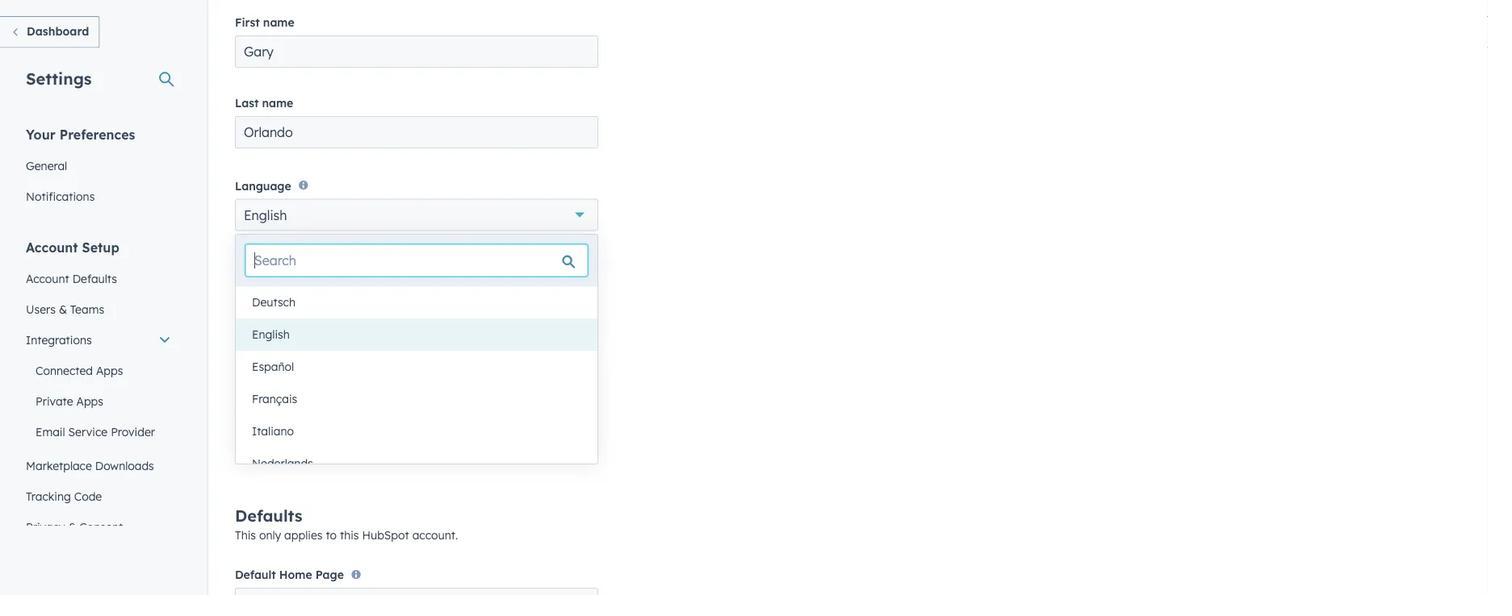 Task type: vqa. For each thing, say whether or not it's contained in the screenshot.
the bottommost to
yes



Task type: locate. For each thing, give the bounding box(es) containing it.
and inside 'phone number we may use this phone number to contact you about security events, sending workflow sms, and for owner property values. please refer to our privacy policy for more information'
[[348, 394, 366, 406]]

english
[[244, 207, 287, 223], [252, 328, 290, 342]]

and right time,
[[299, 261, 321, 275]]

property
[[418, 394, 460, 406]]

workflow
[[275, 394, 319, 406]]

defaults inside "defaults this only applies to this hubspot account."
[[235, 506, 302, 526]]

edt
[[469, 318, 487, 330]]

your preferences element
[[16, 126, 181, 212]]

privacy & consent link
[[16, 512, 181, 543]]

1 horizontal spatial this
[[340, 529, 359, 543]]

0 horizontal spatial defaults
[[72, 272, 117, 286]]

private
[[36, 394, 73, 409]]

0 vertical spatial &
[[59, 302, 67, 316]]

integrations
[[26, 333, 92, 347]]

sending
[[235, 394, 273, 406]]

list box
[[236, 287, 597, 480]]

date, time, and number format
[[235, 261, 409, 275]]

None telephone field
[[288, 425, 451, 458]]

2 horizontal spatial and
[[492, 318, 511, 330]]

0 vertical spatial number
[[324, 261, 367, 275]]

and right sms,
[[348, 394, 366, 406]]

for
[[369, 394, 383, 406], [305, 409, 319, 421]]

0 vertical spatial apps
[[96, 364, 123, 378]]

number up use
[[273, 361, 316, 376]]

defaults
[[72, 272, 117, 286], [235, 506, 302, 526]]

2 vertical spatial number
[[349, 380, 385, 392]]

english up español
[[252, 328, 290, 342]]

notifications link
[[16, 181, 181, 212]]

use
[[277, 380, 293, 392]]

apps for connected apps
[[96, 364, 123, 378]]

november
[[275, 318, 325, 330]]

defaults up users & teams link
[[72, 272, 117, 286]]

0 vertical spatial this
[[296, 380, 313, 392]]

2 horizontal spatial to
[[558, 394, 568, 406]]

3 , from the left
[[487, 318, 489, 330]]

defaults up only
[[235, 506, 302, 526]]

1,
[[328, 318, 335, 330]]

& right 'privacy'
[[68, 520, 76, 534]]

1 horizontal spatial and
[[348, 394, 366, 406]]

0 vertical spatial defaults
[[72, 272, 117, 286]]

0 vertical spatial name
[[263, 15, 294, 29]]

number up information at the bottom left of the page
[[349, 380, 385, 392]]

pm
[[451, 318, 466, 330]]

apps for private apps
[[76, 394, 103, 409]]

español
[[252, 360, 294, 374]]

1 vertical spatial english
[[252, 328, 290, 342]]

12:36
[[425, 318, 449, 330]]

for down workflow
[[305, 409, 319, 421]]

tracking
[[26, 490, 71, 504]]

2 horizontal spatial ,
[[487, 318, 489, 330]]

this inside 'phone number we may use this phone number to contact you about security events, sending workflow sms, and for owner property values. please refer to our privacy policy for more information'
[[296, 380, 313, 392]]

english inside dropdown button
[[244, 207, 287, 223]]

0 vertical spatial and
[[299, 261, 321, 275]]

& inside users & teams link
[[59, 302, 67, 316]]

and right edt
[[492, 318, 511, 330]]

2 vertical spatial and
[[348, 394, 366, 406]]

you
[[440, 380, 458, 392]]

number
[[324, 261, 367, 275], [273, 361, 316, 376], [349, 380, 385, 392]]

owner
[[386, 394, 415, 406]]

0 vertical spatial account
[[26, 239, 78, 256]]

account defaults
[[26, 272, 117, 286]]

2 vertical spatial to
[[326, 529, 337, 543]]

this inside "defaults this only applies to this hubspot account."
[[340, 529, 359, 543]]

2 account from the top
[[26, 272, 69, 286]]

email
[[36, 425, 65, 439]]

last name
[[235, 96, 293, 110]]

date,
[[235, 261, 265, 275]]

english button
[[236, 319, 597, 351]]

connected apps
[[36, 364, 123, 378]]

1 vertical spatial apps
[[76, 394, 103, 409]]

applies
[[284, 529, 323, 543]]

account
[[26, 239, 78, 256], [26, 272, 69, 286]]

0 horizontal spatial to
[[326, 529, 337, 543]]

format
[[371, 261, 409, 275]]

0 horizontal spatial &
[[59, 302, 67, 316]]

private apps
[[36, 394, 103, 409]]

account up users
[[26, 272, 69, 286]]

1 vertical spatial name
[[262, 96, 293, 110]]

we
[[235, 380, 250, 392]]

to right applies
[[326, 529, 337, 543]]

time,
[[268, 261, 296, 275]]

1 horizontal spatial defaults
[[235, 506, 302, 526]]

First name text field
[[235, 36, 598, 68]]

1,234.56
[[514, 318, 551, 330]]

service
[[68, 425, 108, 439]]

to left the our
[[558, 394, 568, 406]]

español button
[[236, 351, 597, 384]]

privacy
[[235, 409, 271, 421]]

1 vertical spatial this
[[340, 529, 359, 543]]

, right pm
[[487, 318, 489, 330]]

nederlands button
[[236, 448, 597, 480]]

1 vertical spatial account
[[26, 272, 69, 286]]

&
[[59, 302, 67, 316], [68, 520, 76, 534]]

settings
[[26, 68, 92, 88]]

general
[[26, 159, 67, 173]]

this up workflow
[[296, 380, 313, 392]]

1 vertical spatial for
[[305, 409, 319, 421]]

1 vertical spatial defaults
[[235, 506, 302, 526]]

email service provider
[[36, 425, 155, 439]]

dashboard
[[27, 24, 89, 38]]

english down language
[[244, 207, 287, 223]]

0 vertical spatial english
[[244, 207, 287, 223]]

about
[[460, 380, 489, 392]]

🇺🇸
[[244, 430, 260, 450]]

account defaults link
[[16, 264, 181, 294]]

united states button
[[235, 282, 598, 314]]

your preferences
[[26, 126, 135, 143]]

states
[[288, 290, 327, 306]]

apps down integrations button
[[96, 364, 123, 378]]

downloads
[[95, 459, 154, 473]]

tracking code
[[26, 490, 102, 504]]

this
[[296, 380, 313, 392], [340, 529, 359, 543]]

preferences
[[60, 126, 135, 143]]

and
[[299, 261, 321, 275], [492, 318, 511, 330], [348, 394, 366, 406]]

values.
[[463, 394, 496, 406]]

name right last
[[262, 96, 293, 110]]

default
[[235, 568, 276, 583]]

first
[[235, 15, 260, 29]]

for up information at the bottom left of the page
[[369, 394, 383, 406]]

phone
[[235, 361, 270, 376]]

1 horizontal spatial &
[[68, 520, 76, 534]]

1 , from the left
[[360, 318, 363, 330]]

nederlands
[[252, 457, 313, 471]]

to up owner at the left bottom of the page
[[388, 380, 398, 392]]

name right first
[[263, 15, 294, 29]]

11/01/2023
[[366, 318, 420, 330]]

, left "12:36"
[[420, 318, 422, 330]]

connected apps link
[[16, 356, 181, 386]]

number left format
[[324, 261, 367, 275]]

1 vertical spatial &
[[68, 520, 76, 534]]

general link
[[16, 151, 181, 181]]

0 vertical spatial to
[[388, 380, 398, 392]]

apps
[[96, 364, 123, 378], [76, 394, 103, 409]]

, right 1,
[[360, 318, 363, 330]]

private apps link
[[16, 386, 181, 417]]

1 vertical spatial number
[[273, 361, 316, 376]]

,
[[360, 318, 363, 330], [420, 318, 422, 330], [487, 318, 489, 330]]

apps up service
[[76, 394, 103, 409]]

tracking code link
[[16, 482, 181, 512]]

& right users
[[59, 302, 67, 316]]

1 horizontal spatial ,
[[420, 318, 422, 330]]

0 horizontal spatial and
[[299, 261, 321, 275]]

1 account from the top
[[26, 239, 78, 256]]

this left the hubspot
[[340, 529, 359, 543]]

format
[[235, 318, 270, 330]]

phone
[[316, 380, 346, 392]]

account up account defaults
[[26, 239, 78, 256]]

to inside "defaults this only applies to this hubspot account."
[[326, 529, 337, 543]]

0 horizontal spatial ,
[[360, 318, 363, 330]]

& inside privacy & consent link
[[68, 520, 76, 534]]

0 vertical spatial for
[[369, 394, 383, 406]]

0 horizontal spatial this
[[296, 380, 313, 392]]

deutsch
[[252, 296, 296, 310]]

phone number element
[[235, 425, 598, 458]]



Task type: describe. For each thing, give the bounding box(es) containing it.
code
[[74, 490, 102, 504]]

only
[[259, 529, 281, 543]]

2023
[[338, 318, 360, 330]]

english button
[[235, 199, 598, 231]]

0 horizontal spatial for
[[305, 409, 319, 421]]

more
[[321, 409, 346, 421]]

& for privacy
[[68, 520, 76, 534]]

contact
[[401, 380, 437, 392]]

:
[[270, 318, 272, 330]]

page
[[315, 568, 344, 583]]

🇺🇸 button
[[235, 425, 287, 458]]

connected
[[36, 364, 93, 378]]

Search search field
[[245, 245, 588, 277]]

events,
[[532, 380, 566, 392]]

account setup element
[[16, 239, 181, 574]]

français
[[252, 392, 297, 407]]

consent
[[79, 520, 123, 534]]

first name
[[235, 15, 294, 29]]

please
[[498, 394, 529, 406]]

refer
[[532, 394, 555, 406]]

italiano button
[[236, 416, 597, 448]]

italiano
[[252, 425, 294, 439]]

your
[[26, 126, 56, 143]]

1 horizontal spatial to
[[388, 380, 398, 392]]

language
[[235, 179, 291, 193]]

this for phone
[[296, 380, 313, 392]]

phone number we may use this phone number to contact you about security events, sending workflow sms, and for owner property values. please refer to our privacy policy for more information
[[235, 361, 587, 421]]

defaults this only applies to this hubspot account.
[[235, 506, 458, 543]]

hubspot
[[362, 529, 409, 543]]

dashboard link
[[0, 16, 100, 48]]

2 , from the left
[[420, 318, 422, 330]]

français button
[[236, 384, 597, 416]]

1 vertical spatial and
[[492, 318, 511, 330]]

united states
[[244, 290, 327, 306]]

users & teams
[[26, 302, 104, 316]]

1 horizontal spatial for
[[369, 394, 383, 406]]

setup
[[82, 239, 119, 256]]

united
[[244, 290, 284, 306]]

account for account setup
[[26, 239, 78, 256]]

english inside button
[[252, 328, 290, 342]]

marketplace downloads
[[26, 459, 154, 473]]

last
[[235, 96, 259, 110]]

list box containing deutsch
[[236, 287, 597, 480]]

information
[[349, 409, 405, 421]]

name for first name
[[263, 15, 294, 29]]

our
[[571, 394, 587, 406]]

defaults inside account setup element
[[72, 272, 117, 286]]

integrations button
[[16, 325, 181, 356]]

email service provider link
[[16, 417, 181, 448]]

privacy
[[26, 520, 65, 534]]

policy
[[273, 409, 302, 421]]

users & teams link
[[16, 294, 181, 325]]

home
[[279, 568, 312, 583]]

sms,
[[322, 394, 345, 406]]

account.
[[412, 529, 458, 543]]

deutsch button
[[236, 287, 597, 319]]

provider
[[111, 425, 155, 439]]

1 vertical spatial to
[[558, 394, 568, 406]]

account for account defaults
[[26, 272, 69, 286]]

this
[[235, 529, 256, 543]]

name for last name
[[262, 96, 293, 110]]

security
[[491, 380, 529, 392]]

may
[[253, 380, 274, 392]]

account setup
[[26, 239, 119, 256]]

privacy & consent
[[26, 520, 123, 534]]

marketplace downloads link
[[16, 451, 181, 482]]

Last name text field
[[235, 116, 598, 149]]

teams
[[70, 302, 104, 316]]

marketplace
[[26, 459, 92, 473]]

notifications
[[26, 189, 95, 203]]

this for defaults
[[340, 529, 359, 543]]

& for users
[[59, 302, 67, 316]]



